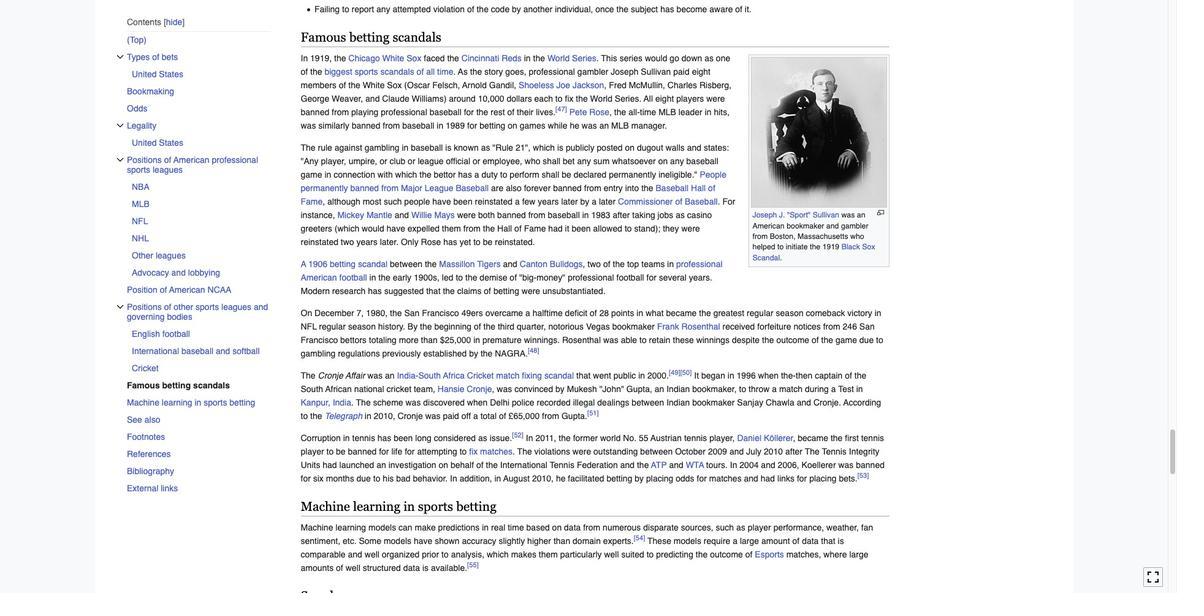 Task type: locate. For each thing, give the bounding box(es) containing it.
able
[[621, 335, 637, 345]]

[47] pete rose
[[556, 105, 609, 117]]

1 united states from the top
[[132, 69, 183, 79]]

his
[[383, 474, 394, 484]]

0 vertical spatial large
[[740, 536, 759, 546]]

permanently
[[609, 170, 656, 180], [301, 183, 348, 193]]

would inside . this series would go down as one of the
[[645, 53, 667, 63]]

0 vertical spatial than
[[421, 335, 438, 345]]

0 horizontal spatial became
[[666, 308, 697, 318]]

an inside the cronje affair was an india-south africa cricket match fixing scandal that went public in 2000. [49] [50]
[[385, 371, 395, 381]]

famous betting scandals up machine learning in sports betting link
[[127, 381, 230, 390]]

in inside corruption in tennis has been long considered as issue. [52] in 2011, the former world no. 55 austrian tennis player, daniel köllerer
[[526, 433, 533, 443]]

. inside . this series would go down as one of the
[[596, 53, 599, 63]]

joseph
[[611, 67, 639, 77], [753, 210, 777, 220]]

of up nba "link"
[[164, 155, 171, 165]]

was inside . the scheme was discovered when delhi police recorded illegal dealings between indian bookmaker sanjay chawla and cronje. according to the
[[406, 398, 421, 408]]

shoeless
[[519, 80, 554, 90]]

banned inside people permanently banned from major league baseball
[[350, 183, 379, 193]]

0 horizontal spatial fix
[[469, 447, 478, 457]]

player, up 2009
[[709, 433, 735, 443]]

1 vertical spatial fame
[[524, 224, 546, 234]]

united states for legality
[[132, 138, 183, 148]]

0 horizontal spatial tennis
[[352, 433, 375, 443]]

1 horizontal spatial sullivan
[[813, 210, 839, 220]]

3 x small image from the top
[[116, 156, 124, 164]]

2 horizontal spatial mlb
[[659, 107, 676, 117]]

gambler inside . as the story goes, professional gambler joseph sullivan paid eight members of the white sox (oscar felsch, arnold gandil,
[[577, 67, 608, 77]]

and inside positions of other sports leagues and governing bodies
[[254, 302, 268, 312]]

machine
[[127, 398, 159, 408], [301, 500, 350, 514], [301, 523, 333, 533]]

is down prior
[[422, 563, 429, 573]]

1 x small image from the top
[[116, 53, 124, 61]]

also for see
[[144, 415, 160, 425]]

in right test
[[856, 384, 863, 394]]

chicago white sox link
[[348, 53, 421, 63]]

higher
[[527, 536, 551, 546]]

1 horizontal spatial when
[[758, 371, 779, 381]]

and down 2010
[[761, 460, 775, 470]]

states up positions of american professional sports leagues at left
[[159, 138, 183, 148]]

francisco down on
[[301, 335, 338, 345]]

2010
[[764, 447, 783, 457]]

0 horizontal spatial francisco
[[301, 335, 338, 345]]

in inside were both banned from baseball in 1983 after taking jobs as casino greeters (which would have expelled them from the hall of fame had it been allowed to stand); they were reinstated two years later. only rose has yet to be reinstated.
[[582, 210, 589, 220]]

0 vertical spatial player,
[[321, 156, 346, 166]]

an inside , the all-time mlb leader in hits, was similarly banned from baseball in 1989 for betting on games while he was an mlb manager.
[[599, 121, 609, 131]]

scandals down cricket link
[[193, 381, 230, 390]]

hall down people on the right top of the page
[[691, 183, 706, 193]]

the inside the rule against gambling in baseball is known as "rule 21", which is publicly posted on dugout walls and states: "any player, umpire, or club or league official or employee, who shall bet any sum whatsoever on any baseball game in connection with which the bettor has a duty to perform shall be declared permanently ineligible."
[[301, 143, 316, 153]]

an up his
[[377, 460, 386, 470]]

2010,
[[374, 411, 395, 421], [532, 474, 554, 484]]

sanjay
[[737, 398, 763, 408]]

rosenthal down notorious
[[562, 335, 601, 345]]

1 horizontal spatial matches
[[709, 474, 742, 484]]

reinstated.
[[495, 237, 535, 247]]

leagues inside positions of other sports leagues and governing bodies
[[221, 302, 251, 312]]

0 horizontal spatial data
[[403, 563, 420, 573]]

for down "around"
[[464, 107, 474, 117]]

particularly
[[560, 550, 602, 560]]

0 vertical spatial leagues
[[152, 165, 182, 175]]

external links
[[127, 484, 178, 493]]

people
[[404, 197, 430, 207]]

1 horizontal spatial than
[[554, 536, 570, 546]]

nfl down on
[[301, 322, 317, 332]]

fix inside , fred mcmullin, charles risberg, george weaver, and claude williams) around 10,000 dollars each to fix the world series. all eight players were banned from playing professional baseball for the rest of their lives.
[[565, 94, 573, 104]]

1 vertical spatial world
[[590, 94, 612, 104]]

game down 246
[[836, 335, 857, 345]]

rosenthal inside 'received forfeiture notices from 246 san francisco bettors totaling more than $25,000 in premature winnings. rosenthal was able to retain these winnings despite the outcome of the game due to gambling regulations previously established by the nagra.'
[[562, 335, 601, 345]]

0 vertical spatial after
[[613, 210, 630, 220]]

eight inside . as the story goes, professional gambler joseph sullivan paid eight members of the white sox (oscar felsch, arnold gandil,
[[692, 67, 711, 77]]

chicago
[[348, 53, 380, 63]]

indian inside . the scheme was discovered when delhi police recorded illegal dealings between indian bookmaker sanjay chawla and cronje. according to the
[[667, 398, 690, 408]]

sports up nba
[[127, 165, 150, 175]]

during
[[805, 384, 829, 394]]

disparate
[[643, 523, 679, 533]]

[54]
[[634, 534, 645, 543]]

1 vertical spatial sox
[[387, 80, 402, 90]]

mcmullin,
[[629, 80, 665, 90]]

connection
[[334, 170, 375, 180]]

. for . for instance,
[[718, 197, 720, 207]]

rose inside were both banned from baseball in 1983 after taking jobs as casino greeters (which would have expelled them from the hall of fame had it been allowed to stand); they were reinstated two years later. only rose has yet to be reinstated.
[[421, 237, 441, 247]]

the down premature
[[481, 349, 493, 359]]

1 vertical spatial time
[[640, 107, 656, 117]]

kanpur, india link
[[301, 398, 351, 408]]

betting inside , the all-time mlb leader in hits, was similarly banned from baseball in 1989 for betting on games while he was an mlb manager.
[[480, 121, 505, 131]]

3 tennis from the left
[[861, 433, 884, 443]]

was up national on the bottom left of page
[[367, 371, 383, 381]]

became up frank rosenthal link
[[666, 308, 697, 318]]

0 horizontal spatial large
[[740, 536, 759, 546]]

1 horizontal spatial joseph
[[753, 210, 777, 220]]

of down performance,
[[792, 536, 800, 546]]

money"
[[537, 273, 565, 283]]

any down publicly
[[577, 156, 591, 166]]

1 vertical spatial outcome
[[710, 550, 743, 560]]

0 horizontal spatial bookmaker
[[612, 322, 655, 332]]

2010, inside tours. in 2004 and 2006, koellerer was banned for six months due to his bad behavior. in addition, in august 2010, he facilitated betting by placing odds for matches and had links for placing bets.
[[532, 474, 554, 484]]

outcome down notices
[[776, 335, 809, 345]]

stand);
[[634, 224, 660, 234]]

considered
[[434, 433, 476, 443]]

have down mickey mantle and willie mays on the top left
[[387, 224, 405, 234]]

1 horizontal spatial world
[[590, 94, 612, 104]]

1 vertical spatial famous betting scandals
[[127, 381, 230, 390]]

0 horizontal spatial permanently
[[301, 183, 348, 193]]

famous betting scandals up chicago
[[301, 30, 441, 45]]

3 or from the left
[[473, 156, 480, 166]]

0 horizontal spatial tennis
[[550, 460, 574, 470]]

hansie cronje , was convinced by mukesh "john" gupta, an indian bookmaker, to throw a match during a test in kanpur, india
[[301, 384, 863, 408]]

baseball hall of fame
[[301, 183, 715, 207]]

for
[[464, 107, 474, 117], [467, 121, 477, 131], [647, 273, 657, 283], [379, 447, 389, 457], [405, 447, 415, 457], [301, 474, 311, 484], [697, 474, 707, 484], [797, 474, 807, 484]]

for inside , fred mcmullin, charles risberg, george weaver, and claude williams) around 10,000 dollars each to fix the world series. all eight players were banned from playing professional baseball for the rest of their lives.
[[464, 107, 474, 117]]

one
[[716, 53, 730, 63]]

overcame
[[485, 308, 523, 318]]

as up fix matches
[[478, 433, 487, 443]]

san inside on december 7, 1980, the san francisco 49ers overcame a halftime deficit of 28 points in what became the greatest regular season comeback victory in nfl regular season history. by the beginning of the third quarter, notorious vegas bookmaker
[[404, 308, 420, 318]]

positions of other sports leagues and governing bodies
[[127, 302, 268, 322]]

to inside the rule against gambling in baseball is known as "rule 21", which is publicly posted on dugout walls and states: "any player, umpire, or club or league official or employee, who shall bet any sum whatsoever on any baseball game in connection with which the bettor has a duty to perform shall be declared permanently ineligible."
[[500, 170, 507, 180]]

1 united from the top
[[132, 69, 156, 79]]

1 states from the top
[[159, 69, 183, 79]]

cincinnati
[[462, 53, 499, 63]]

1 vertical spatial international
[[500, 460, 547, 470]]

1 horizontal spatial regular
[[747, 308, 774, 318]]

an inside was an american bookmaker and gambler from boston, massachusetts who helped to initiate the 1919
[[857, 210, 865, 220]]

0 vertical spatial hall
[[691, 183, 706, 193]]

two inside were both banned from baseball in 1983 after taking jobs as casino greeters (which would have expelled them from the hall of fame had it been allowed to stand); they were reinstated two years later. only rose has yet to be reinstated.
[[341, 237, 354, 247]]

of inside 'received forfeiture notices from 246 san francisco bettors totaling more than $25,000 in premature winnings. rosenthal was able to retain these winnings despite the outcome of the game due to gambling regulations previously established by the nagra.'
[[812, 335, 819, 345]]

when up off on the bottom left
[[467, 398, 488, 408]]

rose
[[589, 107, 609, 117], [421, 237, 441, 247]]

of inside it began in 1996 when the-then captain of the south african national cricket team,
[[845, 371, 852, 381]]

sports inside positions of other sports leagues and governing bodies
[[195, 302, 219, 312]]

2 vertical spatial leagues
[[221, 302, 251, 312]]

has up 'life'
[[378, 433, 391, 443]]

instance,
[[301, 210, 335, 220]]

(top) link
[[127, 31, 270, 48]]

x small image for positions of american professional sports leagues
[[116, 156, 124, 164]]

1 horizontal spatial gambling
[[365, 143, 399, 153]]

1 positions from the top
[[127, 155, 161, 165]]

from up yet
[[463, 224, 481, 234]]

baseball
[[456, 183, 489, 193], [656, 183, 689, 193], [685, 197, 718, 207]]

from inside telegraph in 2010, cronje was paid off a total of £65,000 from gupta. [51]
[[542, 411, 559, 421]]

1 vertical spatial hall
[[497, 224, 512, 234]]

the inside , the all-time mlb leader in hits, was similarly banned from baseball in 1989 for betting on games while he was an mlb manager.
[[614, 107, 626, 117]]

from inside machine learning models can make predictions in real time based on data from numerous disparate sources, such as player performance, weather, fan sentiment, etc. some models have shown accuracy slightly higher than domain experts.
[[583, 523, 600, 533]]

scheme
[[373, 398, 403, 408]]

"john"
[[599, 384, 624, 394]]

1 vertical spatial machine
[[301, 500, 350, 514]]

machine learning in sports betting
[[127, 398, 255, 408], [301, 500, 497, 514]]

match down 'the-' on the right bottom of page
[[779, 384, 803, 394]]

well
[[365, 550, 379, 560], [604, 550, 619, 560], [346, 563, 360, 573]]

united down types
[[132, 69, 156, 79]]

placing down atp
[[646, 474, 673, 484]]

professional inside professional american football
[[676, 259, 723, 269]]

or
[[380, 156, 387, 166], [408, 156, 415, 166], [473, 156, 480, 166]]

hall inside baseball hall of fame
[[691, 183, 706, 193]]

0 vertical spatial he
[[570, 121, 579, 131]]

the down national on the bottom left of page
[[356, 398, 371, 408]]

2 indian from the top
[[667, 398, 690, 408]]

1 horizontal spatial data
[[564, 523, 581, 533]]

0 vertical spatial indian
[[667, 384, 690, 394]]

in inside telegraph in 2010, cronje was paid off a total of £65,000 from gupta. [51]
[[365, 411, 371, 421]]

sox
[[407, 53, 421, 63], [387, 80, 402, 90], [862, 242, 875, 252]]

of up addition,
[[476, 460, 483, 470]]

san inside 'received forfeiture notices from 246 san francisco bettors totaling more than $25,000 in premature winnings. rosenthal was able to retain these winnings despite the outcome of the game due to gambling regulations previously established by the nagra.'
[[859, 322, 875, 332]]

fame inside were both banned from baseball in 1983 after taking jobs as casino greeters (which would have expelled them from the hall of fame had it been allowed to stand); they were reinstated two years later. only rose has yet to be reinstated.
[[524, 224, 546, 234]]

0 horizontal spatial well
[[346, 563, 360, 573]]

game inside the rule against gambling in baseball is known as "rule 21", which is publicly posted on dugout walls and states: "any player, umpire, or club or league official or employee, who shall bet any sum whatsoever on any baseball game in connection with which the bettor has a duty to perform shall be declared permanently ineligible."
[[301, 170, 322, 180]]

cronje down the india-south africa cricket match fixing scandal link
[[467, 384, 492, 394]]

1 vertical spatial would
[[362, 224, 384, 234]]

bookmaker down bookmaker,
[[692, 398, 735, 408]]

leagues up nba "link"
[[152, 165, 182, 175]]

these
[[673, 335, 694, 345]]

professional up nba "link"
[[212, 155, 258, 165]]

the up "any
[[301, 143, 316, 153]]

1 horizontal spatial bookmaker
[[692, 398, 735, 408]]

aware
[[710, 4, 733, 14]]

american for professional
[[173, 155, 209, 165]]

2 vertical spatial sox
[[862, 242, 875, 252]]

for left 'life'
[[379, 447, 389, 457]]

for down teams
[[647, 273, 657, 283]]

pete rose link
[[569, 107, 609, 117]]

publicly
[[566, 143, 595, 153]]

0 horizontal spatial rose
[[421, 237, 441, 247]]

league
[[418, 156, 444, 166]]

player inside , became the first tennis player to be banned for life for attempting to
[[301, 447, 324, 457]]

all-
[[629, 107, 640, 117]]

0 horizontal spatial years
[[357, 237, 378, 247]]

mickey mantle link
[[337, 210, 392, 220]]

2 states from the top
[[159, 138, 183, 148]]

, for the
[[609, 107, 612, 117]]

2 vertical spatial cronje
[[398, 411, 423, 421]]

in inside the cronje affair was an india-south africa cricket match fixing scandal that went public in 2000. [49] [50]
[[638, 371, 645, 381]]

that up 'mukesh'
[[576, 371, 591, 381]]

was inside telegraph in 2010, cronje was paid off a total of £65,000 from gupta. [51]
[[425, 411, 441, 421]]

by down "outstanding"
[[635, 474, 644, 484]]

an up cricket
[[385, 371, 395, 381]]

1 horizontal spatial player,
[[709, 433, 735, 443]]

banned inside , the all-time mlb leader in hits, was similarly banned from baseball in 1989 for betting on games while he was an mlb manager.
[[352, 121, 380, 131]]

0 horizontal spatial also
[[144, 415, 160, 425]]

1 horizontal spatial he
[[570, 121, 579, 131]]

rosenthal up winnings
[[681, 322, 720, 332]]

south inside it began in 1996 when the-then captain of the south african national cricket team,
[[301, 384, 323, 394]]

x small image for legality
[[116, 122, 124, 129]]

discovered
[[423, 398, 465, 408]]

0 vertical spatial mlb
[[659, 107, 676, 117]]

also inside 'link'
[[144, 415, 160, 425]]

data for matches,
[[403, 563, 420, 573]]

1 vertical spatial 2010,
[[532, 474, 554, 484]]

rose right pete at the top left of page
[[589, 107, 609, 117]]

2 vertical spatial had
[[761, 474, 775, 484]]

were
[[706, 94, 725, 104], [457, 210, 476, 220], [681, 224, 700, 234], [522, 286, 540, 296], [573, 447, 591, 457]]

from up domain
[[583, 523, 600, 533]]

had left it
[[548, 224, 563, 234]]

for
[[722, 197, 735, 207]]

the inside the rule against gambling in baseball is known as "rule 21", which is publicly posted on dugout walls and states: "any player, umpire, or club or league official or employee, who shall bet any sum whatsoever on any baseball game in connection with which the bettor has a duty to perform shall be declared permanently ineligible."
[[420, 170, 431, 180]]

2 horizontal spatial cronje
[[467, 384, 492, 394]]

1 vertical spatial have
[[387, 224, 405, 234]]

banned down playing
[[352, 121, 380, 131]]

betting inside in the early 1900s, led to the demise of "big-money" professional football for several years. modern research has suggested that the claims of betting were unsubstantiated.
[[493, 286, 519, 296]]

been inside corruption in tennis has been long considered as issue. [52] in 2011, the former world no. 55 austrian tennis player, daniel köllerer
[[394, 433, 413, 443]]

fullscreen image
[[1147, 572, 1159, 584]]

jackson
[[573, 80, 604, 90]]

rose down expelled
[[421, 237, 441, 247]]

data for these
[[802, 536, 819, 546]]

the inside these models require a large amount of data that is comparable and well organized prior to analysis, which makes them particularly well suited to predicting the outcome of
[[696, 550, 708, 560]]

and left softball
[[215, 346, 230, 356]]

x small image
[[116, 53, 124, 61], [116, 122, 124, 129], [116, 156, 124, 164], [116, 303, 124, 311]]

nhl link
[[132, 230, 270, 247]]

who inside was an american bookmaker and gambler from boston, massachusetts who helped to initiate the 1919
[[850, 232, 864, 241]]

1 vertical spatial been
[[572, 224, 591, 234]]

, for fred
[[604, 80, 607, 90]]

biggest sports scandals of all time
[[325, 67, 453, 77]]

professional inside , fred mcmullin, charles risberg, george weaver, and claude williams) around 10,000 dollars each to fix the world series. all eight players were banned from playing professional baseball for the rest of their lives.
[[381, 107, 427, 117]]

them
[[442, 224, 461, 234], [539, 550, 558, 560]]

1 horizontal spatial paid
[[673, 67, 690, 77]]

black sox scandal link
[[753, 242, 875, 262]]

bookmaker inside . the scheme was discovered when delhi police recorded illegal dealings between indian bookmaker sanjay chawla and cronje. according to the
[[692, 398, 735, 408]]

1 vertical spatial large
[[849, 550, 868, 560]]

cronje inside hansie cronje , was convinced by mukesh "john" gupta, an indian bookmaker, to throw a match during a test in kanpur, india
[[467, 384, 492, 394]]

1 vertical spatial cronje
[[467, 384, 492, 394]]

make
[[415, 523, 436, 533]]

player, inside corruption in tennis has been long considered as issue. [52] in 2011, the former world no. 55 austrian tennis player, daniel köllerer
[[709, 433, 735, 443]]

0 vertical spatial be
[[562, 170, 571, 180]]

0 horizontal spatial gambling
[[301, 349, 336, 359]]

0 vertical spatial paid
[[673, 67, 690, 77]]

was inside hansie cronje , was convinced by mukesh "john" gupta, an indian bookmaker, to throw a match during a test in kanpur, india
[[497, 384, 512, 394]]

mays
[[434, 210, 455, 220]]

1 vertical spatial season
[[348, 322, 376, 332]]

bookmaker inside was an american bookmaker and gambler from boston, massachusetts who helped to initiate the 1919
[[787, 221, 824, 230]]

(which
[[335, 224, 359, 234]]

the down kanpur,
[[310, 411, 322, 421]]

well down etc.
[[346, 563, 360, 573]]

1 horizontal spatial scandal
[[544, 371, 574, 381]]

who inside the rule against gambling in baseball is known as "rule 21", which is publicly posted on dugout walls and states: "any player, umpire, or club or league official or employee, who shall bet any sum whatsoever on any baseball game in connection with which the bettor has a duty to perform shall be declared permanently ineligible."
[[525, 156, 540, 166]]

football down bodies
[[162, 329, 190, 339]]

2 positions from the top
[[127, 302, 161, 312]]

0 horizontal spatial famous betting scandals
[[127, 381, 230, 390]]

. down [52] 'link'
[[513, 447, 515, 457]]

0 horizontal spatial player,
[[321, 156, 346, 166]]

entry
[[604, 183, 623, 193]]

scandals up faced
[[393, 30, 441, 45]]

the up the violations
[[559, 433, 571, 443]]

the inside the cronje affair was an india-south africa cricket match fixing scandal that went public in 2000. [49] [50]
[[301, 371, 316, 381]]

external links link
[[127, 480, 270, 497]]

was down discovered
[[425, 411, 441, 421]]

2 united from the top
[[132, 138, 156, 148]]

1 horizontal spatial also
[[506, 183, 522, 193]]

2 united states link from the top
[[132, 134, 270, 151]]

0 horizontal spatial eight
[[655, 94, 674, 104]]

bookmaker,
[[692, 384, 737, 394]]

2 x small image from the top
[[116, 122, 124, 129]]

an inside hansie cronje , was convinced by mukesh "john" gupta, an indian bookmaker, to throw a match during a test in kanpur, india
[[655, 384, 664, 394]]

reinstated inside were both banned from baseball in 1983 after taking jobs as casino greeters (which would have expelled them from the hall of fame had it been allowed to stand); they were reinstated two years later. only rose has yet to be reinstated.
[[301, 237, 338, 247]]

sox left faced
[[407, 53, 421, 63]]

the left the atp link
[[637, 460, 649, 470]]

have inside were both banned from baseball in 1983 after taking jobs as casino greeters (which would have expelled them from the hall of fame had it been allowed to stand); they were reinstated two years later. only rose has yet to be reinstated.
[[387, 224, 405, 234]]

chawla
[[766, 398, 794, 408]]

who
[[525, 156, 540, 166], [850, 232, 864, 241]]

0 horizontal spatial two
[[341, 237, 354, 247]]

eight right all at the right of page
[[655, 94, 674, 104]]

1 later from the left
[[561, 197, 578, 207]]

banned inside were both banned from baseball in 1983 after taking jobs as casino greeters (which would have expelled them from the hall of fame had it been allowed to stand); they were reinstated two years later. only rose has yet to be reinstated.
[[497, 210, 526, 220]]

of right rest
[[507, 107, 514, 117]]

0 horizontal spatial or
[[380, 156, 387, 166]]

in right $25,000
[[473, 335, 480, 345]]

data inside these models require a large amount of data that is comparable and well organized prior to analysis, which makes them particularly well suited to predicting the outcome of
[[802, 536, 819, 546]]

as left one
[[705, 53, 714, 63]]

rule
[[318, 143, 332, 153]]

1 horizontal spatial became
[[798, 433, 828, 443]]

states for types of bets
[[159, 69, 183, 79]]

2 vertical spatial that
[[821, 536, 835, 546]]

1 horizontal spatial season
[[776, 308, 804, 318]]

famous
[[301, 30, 346, 45], [127, 381, 160, 390]]

2010, right august
[[532, 474, 554, 484]]

than
[[421, 335, 438, 345], [554, 536, 570, 546]]

1 vertical spatial rosenthal
[[562, 335, 601, 345]]

of down people on the right top of the page
[[708, 183, 715, 193]]

scandal
[[358, 259, 388, 269], [544, 371, 574, 381]]

sports down famous betting scandals link
[[203, 398, 227, 408]]

united for legality
[[132, 138, 156, 148]]

a left duty
[[474, 170, 479, 180]]

betting inside machine learning in sports betting link
[[229, 398, 255, 408]]

issue.
[[490, 433, 512, 443]]

also right 'see'
[[144, 415, 160, 425]]

machine learning in sports betting up can on the bottom
[[301, 500, 497, 514]]

received forfeiture notices from 246 san francisco bettors totaling more than $25,000 in premature winnings. rosenthal was able to retain these winnings despite the outcome of the game due to gambling regulations previously established by the nagra.
[[301, 322, 883, 359]]

that inside in the early 1900s, led to the demise of "big-money" professional football for several years. modern research has suggested that the claims of betting were unsubstantiated.
[[426, 286, 441, 296]]

1 vertical spatial that
[[576, 371, 591, 381]]

biggest sports scandals of all time link
[[325, 67, 453, 77]]

the up [47] pete rose at the top of the page
[[576, 94, 588, 104]]

1 vertical spatial who
[[850, 232, 864, 241]]

1 vertical spatial sullivan
[[813, 210, 839, 220]]

2 placing from the left
[[809, 474, 837, 484]]

san for due
[[859, 322, 875, 332]]

1 vertical spatial eight
[[655, 94, 674, 104]]

the left all-
[[614, 107, 626, 117]]

permanently up 'although'
[[301, 183, 348, 193]]

0 vertical spatial fix
[[565, 94, 573, 104]]

the inside . the scheme was discovered when delhi police recorded illegal dealings between indian bookmaker sanjay chawla and cronje. according to the
[[356, 398, 371, 408]]

models up organized
[[384, 536, 411, 546]]

the up weaver,
[[348, 80, 360, 90]]

international inside . the violations were outstanding between october 2009 and july 2010 after the tennis integrity units had launched an investigation on behalf of the international tennis federation and the
[[500, 460, 547, 470]]

world
[[600, 433, 621, 443]]

american for bookmaker
[[753, 221, 785, 230]]

[50]
[[680, 369, 692, 377]]

an down 2000.
[[655, 384, 664, 394]]

j.
[[779, 210, 785, 220]]

0 vertical spatial who
[[525, 156, 540, 166]]

betting down famous betting scandals link
[[229, 398, 255, 408]]

0 vertical spatial been
[[453, 197, 473, 207]]

on down attempting
[[439, 460, 448, 470]]

0 vertical spatial became
[[666, 308, 697, 318]]

and up playing
[[365, 94, 380, 104]]

4 x small image from the top
[[116, 303, 124, 311]]

premature
[[482, 335, 522, 345]]

san for history.
[[404, 308, 420, 318]]

tennis
[[822, 447, 847, 457], [550, 460, 574, 470]]

1 vertical spatial due
[[357, 474, 371, 484]]

would inside were both banned from baseball in 1983 after taking jobs as casino greeters (which would have expelled them from the hall of fame had it been allowed to stand); they were reinstated two years later. only rose has yet to be reinstated.
[[362, 224, 384, 234]]

1 horizontal spatial cricket
[[467, 371, 494, 381]]

1 indian from the top
[[667, 384, 690, 394]]

would
[[645, 53, 667, 63], [362, 224, 384, 234]]

that
[[426, 286, 441, 296], [576, 371, 591, 381], [821, 536, 835, 546]]

declared
[[574, 170, 607, 180]]

game inside 'received forfeiture notices from 246 san francisco bettors totaling more than $25,000 in premature winnings. rosenthal was able to retain these winnings despite the outcome of the game due to gambling regulations previously established by the nagra.'
[[836, 335, 857, 345]]

0 horizontal spatial season
[[348, 322, 376, 332]]

them inside these models require a large amount of data that is comparable and well organized prior to analysis, which makes them particularly well suited to predicting the outcome of
[[539, 550, 558, 560]]

cricket inside the cronje affair was an india-south africa cricket match fixing scandal that went public in 2000. [49] [50]
[[467, 371, 494, 381]]

legality
[[127, 121, 156, 130]]

0 vertical spatial reinstated
[[475, 197, 513, 207]]

[51] link
[[587, 409, 599, 418]]

learning inside machine learning models can make predictions in real time based on data from numerous disparate sources, such as player performance, weather, fan sentiment, etc. some models have shown accuracy slightly higher than domain experts.
[[336, 523, 366, 533]]

large inside 'matches, where large amounts of well structured data is available.'
[[849, 550, 868, 560]]

0 horizontal spatial time
[[437, 67, 453, 77]]

in right [52]
[[526, 433, 533, 443]]

became inside on december 7, 1980, the san francisco 49ers overcame a halftime deficit of 28 points in what became the greatest regular season comeback victory in nfl regular season history. by the beginning of the third quarter, notorious vegas bookmaker
[[666, 308, 697, 318]]

these models require a large amount of data that is comparable and well organized prior to analysis, which makes them particularly well suited to predicting the outcome of
[[301, 536, 844, 560]]

time inside machine learning models can make predictions in real time based on data from numerous disparate sources, such as player performance, weather, fan sentiment, etc. some models have shown accuracy slightly higher than domain experts.
[[508, 523, 524, 533]]

that inside these models require a large amount of data that is comparable and well organized prior to analysis, which makes them particularly well suited to predicting the outcome of
[[821, 536, 835, 546]]

2 horizontal spatial time
[[640, 107, 656, 117]]

been up mays on the left of page
[[453, 197, 473, 207]]

such inside machine learning models can make predictions in real time based on data from numerous disparate sources, such as player performance, weather, fan sentiment, etc. some models have shown accuracy slightly higher than domain experts.
[[716, 523, 734, 533]]

behalf
[[451, 460, 474, 470]]

joseph inside . as the story goes, professional gambler joseph sullivan paid eight members of the white sox (oscar felsch, arnold gandil,
[[611, 67, 639, 77]]

people permanently banned from major league baseball
[[301, 170, 726, 193]]

an up black
[[857, 210, 865, 220]]

0 vertical spatial game
[[301, 170, 322, 180]]

in left real
[[482, 523, 489, 533]]

0 horizontal spatial after
[[613, 210, 630, 220]]

player up amount
[[748, 523, 771, 533]]

jobs
[[658, 210, 673, 220]]

throw
[[749, 384, 770, 394]]

2 united states from the top
[[132, 138, 183, 148]]

received
[[722, 322, 755, 332]]

shall
[[543, 156, 560, 166], [542, 170, 559, 180]]

became inside , became the first tennis player to be banned for life for attempting to
[[798, 433, 828, 443]]

1 vertical spatial years
[[357, 237, 378, 247]]

scandal inside the cronje affair was an india-south africa cricket match fixing scandal that went public in 2000. [49] [50]
[[544, 371, 574, 381]]

when inside . the scheme was discovered when delhi police recorded illegal dealings between indian bookmaker sanjay chawla and cronje. according to the
[[467, 398, 488, 408]]

as right sources,
[[736, 523, 745, 533]]

1 vertical spatial game
[[836, 335, 857, 345]]

0 horizontal spatial mlb
[[132, 199, 149, 209]]

was up bets. at the bottom right of the page
[[838, 460, 854, 470]]

whatsoever
[[612, 156, 656, 166]]

1 united states link from the top
[[132, 65, 270, 83]]

and
[[365, 94, 380, 104], [687, 143, 701, 153], [395, 210, 409, 220], [826, 221, 839, 230], [503, 259, 517, 269], [171, 268, 185, 278], [254, 302, 268, 312], [215, 346, 230, 356], [797, 398, 811, 408], [730, 447, 744, 457], [620, 460, 635, 470], [669, 460, 683, 470], [761, 460, 775, 470], [744, 474, 758, 484], [348, 550, 362, 560]]

, although most such people have been reinstated a few years later by a later commissioner of baseball
[[323, 197, 718, 207]]

them down higher
[[539, 550, 558, 560]]

a right off on the bottom left
[[473, 411, 478, 421]]

matches down issue.
[[480, 447, 513, 457]]

2 vertical spatial been
[[394, 433, 413, 443]]

1 horizontal spatial famous
[[301, 30, 346, 45]]

0 vertical spatial between
[[390, 259, 422, 269]]

international up august
[[500, 460, 547, 470]]

tennis inside , became the first tennis player to be banned for life for attempting to
[[861, 433, 884, 443]]

banned inside tours. in 2004 and 2006, koellerer was banned for six months due to his bad behavior. in addition, in august 2010, he facilitated betting by placing odds for matches and had links for placing bets.
[[856, 460, 885, 470]]



Task type: describe. For each thing, give the bounding box(es) containing it.
1 horizontal spatial any
[[577, 156, 591, 166]]

. for . the violations were outstanding between october 2009 and july 2010 after the tennis integrity units had launched an investigation on behalf of the international tennis federation and the
[[513, 447, 515, 457]]

the down fix matches
[[486, 460, 498, 470]]

footnotes link
[[127, 428, 270, 446]]

the up history.
[[390, 308, 402, 318]]

2 horizontal spatial any
[[670, 156, 684, 166]]

bettors
[[340, 335, 367, 345]]

1 vertical spatial regular
[[319, 322, 346, 332]]

has right subject
[[660, 4, 674, 14]]

2 vertical spatial mlb
[[132, 199, 149, 209]]

few
[[522, 197, 535, 207]]

1 or from the left
[[380, 156, 387, 166]]

cronje for ,
[[467, 384, 492, 394]]

the up as
[[447, 53, 459, 63]]

by down 'are also forever banned from entry into the'
[[580, 197, 589, 207]]

. down 'boston,'
[[780, 253, 782, 262]]

forfeiture
[[757, 322, 791, 332]]

in left '1919,'
[[301, 53, 308, 63]]

these
[[647, 536, 671, 546]]

baseball inside , fred mcmullin, charles risberg, george weaver, and claude williams) around 10,000 dollars each to fix the world series. all eight players were banned from playing professional baseball for the rest of their lives.
[[430, 107, 462, 117]]

despite
[[732, 335, 760, 345]]

official
[[446, 156, 470, 166]]

and inside was an american bookmaker and gambler from boston, massachusetts who helped to initiate the 1919
[[826, 221, 839, 230]]

been inside were both banned from baseball in 1983 after taking jobs as casino greeters (which would have expelled them from the hall of fame had it been allowed to stand); they were reinstated two years later. only rose has yet to be reinstated.
[[572, 224, 591, 234]]

also for are
[[506, 183, 522, 193]]

baseball inside , the all-time mlb leader in hits, was similarly banned from baseball in 1989 for betting on games while he was an mlb manager.
[[402, 121, 434, 131]]

betting up chicago
[[349, 30, 390, 45]]

contents hide
[[127, 17, 182, 27]]

rose inside [47] pete rose
[[589, 107, 609, 117]]

of left all
[[417, 67, 424, 77]]

positions for positions of other sports leagues and governing bodies
[[127, 302, 161, 312]]

ncaa
[[207, 285, 231, 295]]

of left '28'
[[590, 308, 597, 318]]

hall inside were both banned from baseball in 1983 after taking jobs as casino greeters (which would have expelled them from the hall of fame had it been allowed to stand); they were reinstated two years later. only rose has yet to be reinstated.
[[497, 224, 512, 234]]

in left 1989
[[437, 121, 443, 131]]

1 vertical spatial mlb
[[611, 121, 629, 131]]

require
[[704, 536, 730, 546]]

1 vertical spatial tennis
[[550, 460, 574, 470]]

victory
[[847, 308, 872, 318]]

0 vertical spatial regular
[[747, 308, 774, 318]]

and left the july
[[730, 447, 744, 457]]

of left top
[[603, 259, 610, 269]]

the right by
[[420, 322, 432, 332]]

in down behalf
[[450, 474, 457, 484]]

bodies
[[167, 312, 192, 322]]

external
[[127, 484, 158, 493]]

into
[[625, 183, 639, 193]]

and up odds
[[669, 460, 683, 470]]

of down demise in the top left of the page
[[484, 286, 491, 296]]

the right once
[[616, 4, 628, 14]]

francisco for the
[[422, 308, 459, 318]]

1 horizontal spatial well
[[365, 550, 379, 560]]

violations
[[534, 447, 570, 457]]

outstanding
[[594, 447, 638, 457]]

was left similarly
[[301, 121, 316, 131]]

in inside in the early 1900s, led to the demise of "big-money" professional football for several years. modern research has suggested that the claims of betting were unsubstantiated.
[[369, 273, 376, 283]]

were down the casino
[[681, 224, 700, 234]]

from down declared
[[584, 183, 601, 193]]

for down wta link
[[697, 474, 707, 484]]

matches, where large amounts of well structured data is available.
[[301, 550, 868, 573]]

in up several at right top
[[667, 259, 674, 269]]

from inside was an american bookmaker and gambler from boston, massachusetts who helped to initiate the 1919
[[753, 232, 768, 241]]

position of american ncaa link
[[127, 281, 270, 298]]

0 horizontal spatial matches
[[480, 447, 513, 457]]

states for legality
[[159, 138, 183, 148]]

0 horizontal spatial international
[[132, 346, 179, 356]]

casino
[[687, 210, 712, 220]]

x small image for positions of other sports leagues and governing bodies
[[116, 303, 124, 311]]

0 vertical spatial shall
[[543, 156, 560, 166]]

the up 1900s,
[[425, 259, 437, 269]]

gambling inside 'received forfeiture notices from 246 san francisco bettors totaling more than $25,000 in premature winnings. rosenthal was able to retain these winnings despite the outcome of the game due to gambling regulations previously established by the nagra.'
[[301, 349, 336, 359]]

references
[[127, 449, 170, 459]]

years inside were both banned from baseball in 1983 after taking jobs as casino greeters (which would have expelled them from the hall of fame had it been allowed to stand); they were reinstated two years later. only rose has yet to be reinstated.
[[357, 237, 378, 247]]

0 vertical spatial machine
[[127, 398, 159, 408]]

gandil,
[[489, 80, 516, 90]]

matches inside tours. in 2004 and 2006, koellerer was banned for six months due to his bad behavior. in addition, in august 2010, he facilitated betting by placing odds for matches and had links for placing bets.
[[709, 474, 742, 484]]

by inside 'received forfeiture notices from 246 san francisco bettors totaling more than $25,000 in premature winnings. rosenthal was able to retain these winnings despite the outcome of the game due to gambling regulations previously established by the nagra.'
[[469, 349, 478, 359]]

that inside the cronje affair was an india-south africa cricket match fixing scandal that went public in 2000. [49] [50]
[[576, 371, 591, 381]]

football inside in the early 1900s, led to the demise of "big-money" professional football for several years. modern research has suggested that the claims of betting were unsubstantiated.
[[616, 273, 644, 283]]

august
[[503, 474, 530, 484]]

the left top
[[613, 259, 625, 269]]

, for although
[[323, 197, 325, 207]]

expelled
[[408, 224, 440, 234]]

1 vertical spatial which
[[395, 170, 417, 180]]

of left the esports
[[745, 550, 753, 560]]

in inside hansie cronje , was convinced by mukesh "john" gupta, an indian bookmaker, to throw a match during a test in kanpur, india
[[856, 384, 863, 394]]

failing to report any attempted violation of the code by another individual, once the subject has become aware of it.
[[314, 4, 751, 14]]

of inside , fred mcmullin, charles risberg, george weaver, and claude williams) around 10,000 dollars each to fix the world series. all eight players were banned from playing professional baseball for the rest of their lives.
[[507, 107, 514, 117]]

1 horizontal spatial years
[[538, 197, 559, 207]]

were left the both
[[457, 210, 476, 220]]

it
[[694, 371, 699, 381]]

boston,
[[770, 232, 796, 241]]

they
[[663, 224, 679, 234]]

for down 2006,
[[797, 474, 807, 484]]

and left willie
[[395, 210, 409, 220]]

professional inside in the early 1900s, led to the demise of "big-money" professional football for several years. modern research has suggested that the claims of betting were unsubstantiated.
[[568, 273, 614, 283]]

had inside were both banned from baseball in 1983 after taking jobs as casino greeters (which would have expelled them from the hall of fame had it been allowed to stand); they were reinstated two years later. only rose has yet to be reinstated.
[[548, 224, 563, 234]]

similarly
[[318, 121, 349, 131]]

1 vertical spatial two
[[588, 259, 601, 269]]

0 vertical spatial have
[[432, 197, 451, 207]]

the inside it began in 1996 when the-then captain of the south african national cricket team,
[[855, 371, 866, 381]]

as inside corruption in tennis has been long considered as issue. [52] in 2011, the former world no. 55 austrian tennis player, daniel köllerer
[[478, 433, 487, 443]]

once
[[595, 4, 614, 14]]

betting right 1906
[[330, 259, 356, 269]]

of left "big-
[[510, 273, 517, 283]]

the down [52]
[[517, 447, 532, 457]]

was inside 'received forfeiture notices from 246 san francisco bettors totaling more than $25,000 in premature winnings. rosenthal was able to retain these winnings despite the outcome of the game due to gambling regulations previously established by the nagra.'
[[603, 335, 618, 345]]

is inside 'matches, where large amounts of well structured data is available.'
[[422, 563, 429, 573]]

1 horizontal spatial sox
[[407, 53, 421, 63]]

the left rest
[[476, 107, 488, 117]]

hansie cronje link
[[438, 384, 492, 394]]

of down ineligible."
[[675, 197, 682, 207]]

köllerer
[[764, 433, 793, 443]]

1 vertical spatial leagues
[[155, 251, 185, 260]]

in up see also 'link'
[[194, 398, 201, 408]]

african
[[325, 384, 352, 394]]

united states link for types of bets
[[132, 65, 270, 83]]

illegal
[[573, 398, 595, 408]]

in 1919, the chicago white sox faced the cincinnati reds in the world series
[[301, 53, 596, 63]]

were both banned from baseball in 1983 after taking jobs as casino greeters (which would have expelled them from the hall of fame had it been allowed to stand); they were reinstated two years later. only rose has yet to be reinstated.
[[301, 210, 712, 247]]

bookmaker inside on december 7, 1980, the san francisco 49ers overcame a halftime deficit of 28 points in what became the greatest regular season comeback victory in nfl regular season history. by the beginning of the third quarter, notorious vegas bookmaker
[[612, 322, 655, 332]]

the down 'comeback'
[[821, 335, 833, 345]]

lives.
[[536, 107, 556, 117]]

, for became
[[793, 433, 795, 443]]

2 tennis from the left
[[684, 433, 707, 443]]

the inside . this series would go down as one of the
[[310, 67, 322, 77]]

helped
[[753, 242, 775, 252]]

has inside were both banned from baseball in 1983 after taking jobs as casino greeters (which would have expelled them from the hall of fame had it been allowed to stand); they were reinstated two years later. only rose has yet to be reinstated.
[[443, 237, 457, 247]]

players
[[676, 94, 704, 104]]

1 horizontal spatial reinstated
[[475, 197, 513, 207]]

on inside , the all-time mlb leader in hits, was similarly banned from baseball in 1989 for betting on games while he was an mlb manager.
[[508, 121, 517, 131]]

banned down declared
[[553, 183, 582, 193]]

0 vertical spatial scandals
[[393, 30, 441, 45]]

people permanently banned from major league baseball link
[[301, 170, 726, 193]]

from inside , fred mcmullin, charles risberg, george weaver, and claude williams) around 10,000 dollars each to fix the world series. all eight players were banned from playing professional baseball for the rest of their lives.
[[332, 107, 349, 117]]

for right 'life'
[[405, 447, 415, 457]]

and inside , fred mcmullin, charles risberg, george weaver, and claude williams) around 10,000 dollars each to fix the world series. all eight players were banned from playing professional baseball for the rest of their lives.
[[365, 94, 380, 104]]

well inside 'matches, where large amounts of well structured data is available.'
[[346, 563, 360, 573]]

time inside , the all-time mlb leader in hits, was similarly banned from baseball in 1989 for betting on games while he was an mlb manager.
[[640, 107, 656, 117]]

the left third
[[483, 322, 495, 332]]

baseball inside were both banned from baseball in 1983 after taking jobs as casino greeters (which would have expelled them from the hall of fame had it been allowed to stand); they were reinstated two years later. only rose has yet to be reinstated.
[[548, 210, 580, 220]]

nba link
[[132, 178, 270, 195]]

0 horizontal spatial any
[[376, 4, 390, 14]]

. for . this series would go down as one of the
[[596, 53, 599, 63]]

fan
[[861, 523, 873, 533]]

in left 2004
[[730, 460, 737, 470]]

third
[[498, 322, 514, 332]]

be inside were both banned from baseball in 1983 after taking jobs as casino greeters (which would have expelled them from the hall of fame had it been allowed to stand); they were reinstated two years later. only rose has yet to be reinstated.
[[483, 237, 493, 247]]

leader
[[679, 107, 702, 117]]

1 vertical spatial shall
[[542, 170, 559, 180]]

a up 1983
[[592, 197, 597, 207]]

george
[[301, 94, 329, 104]]

from inside 'received forfeiture notices from 246 san francisco bettors totaling more than $25,000 in premature winnings. rosenthal was able to retain these winnings despite the outcome of the game due to gambling regulations previously established by the nagra.'
[[823, 322, 840, 332]]

data inside machine learning models can make predictions in real time based on data from numerous disparate sources, such as player performance, weather, fan sentiment, etc. some models have shown accuracy slightly higher than domain experts.
[[564, 523, 581, 533]]

were inside in the early 1900s, led to the demise of "big-money" professional football for several years. modern research has suggested that the claims of betting were unsubstantiated.
[[522, 286, 540, 296]]

american for ncaa
[[169, 285, 205, 295]]

eight inside , fred mcmullin, charles risberg, george weaver, and claude williams) around 10,000 dollars each to fix the world series. all eight players were banned from playing professional baseball for the rest of their lives.
[[655, 94, 674, 104]]

mickey
[[337, 210, 364, 220]]

on down the walls
[[658, 156, 668, 166]]

0 vertical spatial white
[[382, 53, 404, 63]]

is up official
[[445, 143, 451, 153]]

are also forever banned from entry into the
[[489, 183, 656, 193]]

frank rosenthal link
[[657, 322, 720, 332]]

0 horizontal spatial links
[[160, 484, 178, 493]]

in left the connection
[[325, 170, 331, 180]]

in right reds
[[524, 53, 531, 63]]

united states link for legality
[[132, 134, 270, 151]]

united states for types of bets
[[132, 69, 183, 79]]

for left six
[[301, 474, 311, 484]]

of left bets
[[152, 52, 159, 62]]

0 vertical spatial learning
[[161, 398, 192, 408]]

recorded
[[537, 398, 571, 408]]

0 horizontal spatial cricket
[[132, 363, 158, 373]]

is up bet
[[557, 143, 563, 153]]

real
[[491, 523, 505, 533]]

sports down chicago
[[355, 67, 378, 77]]

baseball down english football "link" on the bottom of page
[[181, 346, 213, 356]]

predictions
[[438, 523, 480, 533]]

yet
[[460, 237, 471, 247]]

. for . the scheme was discovered when delhi police recorded illegal dealings between indian bookmaker sanjay chawla and cronje. according to the
[[351, 398, 354, 408]]

sentiment,
[[301, 536, 340, 546]]

2010, inside telegraph in 2010, cronje was paid off a total of £65,000 from gupta. [51]
[[374, 411, 395, 421]]

0 vertical spatial world
[[547, 53, 570, 63]]

professional american football
[[301, 259, 723, 283]]

demise
[[480, 273, 507, 283]]

the up biggest
[[334, 53, 346, 63]]

modern
[[301, 286, 330, 296]]

1 tennis from the left
[[352, 433, 375, 443]]

american inside professional american football
[[301, 273, 337, 283]]

positions for positions of american professional sports leagues
[[127, 155, 161, 165]]

against
[[335, 143, 362, 153]]

the right as
[[470, 67, 482, 77]]

bets
[[161, 52, 178, 62]]

in left hits,
[[705, 107, 712, 117]]

wta
[[686, 460, 704, 470]]

1 placing from the left
[[646, 474, 673, 484]]

around
[[449, 94, 476, 104]]

on inside machine learning models can make predictions in real time based on data from numerous disparate sources, such as player performance, weather, fan sentiment, etc. some models have shown accuracy slightly higher than domain experts.
[[552, 523, 562, 533]]

another
[[523, 4, 553, 14]]

. for . as the story goes, professional gambler joseph sullivan paid eight members of the white sox (oscar felsch, arnold gandil,
[[453, 67, 456, 77]]

as inside the rule against gambling in baseball is known as "rule 21", which is publicly posted on dugout walls and states: "any player, umpire, or club or league official or employee, who shall bet any sum whatsoever on any baseball game in connection with which the bettor has a duty to perform shall be declared permanently ineligible."
[[481, 143, 490, 153]]

sox inside black sox scandal
[[862, 242, 875, 252]]

cronje for affair
[[318, 371, 343, 381]]

reds
[[502, 53, 522, 63]]

2 vertical spatial scandals
[[193, 381, 230, 390]]

0 vertical spatial tennis
[[822, 447, 847, 457]]

1996
[[737, 371, 756, 381]]

0 horizontal spatial such
[[384, 197, 402, 207]]

major
[[401, 183, 422, 193]]

2 or from the left
[[408, 156, 415, 166]]

the down the forfeiture
[[762, 335, 774, 345]]

telegraph link
[[325, 411, 362, 421]]

amount
[[761, 536, 790, 546]]

the down massillon tigers link
[[465, 273, 477, 283]]

although
[[327, 197, 360, 207]]

pete
[[569, 107, 587, 117]]

were inside . the violations were outstanding between october 2009 and july 2010 after the tennis integrity units had launched an investigation on behalf of the international tennis federation and the
[[573, 447, 591, 457]]

of inside . this series would go down as one of the
[[301, 67, 308, 77]]

story
[[484, 67, 503, 77]]

1 vertical spatial fix
[[469, 447, 478, 457]]

for inside , the all-time mlb leader in hits, was similarly banned from baseball in 1989 for betting on games while he was an mlb manager.
[[467, 121, 477, 131]]

in inside machine learning models can make predictions in real time based on data from numerous disparate sources, such as player performance, weather, fan sentiment, etc. some models have shown accuracy slightly higher than domain experts.
[[482, 523, 489, 533]]

matches,
[[786, 550, 821, 560]]

0 vertical spatial rosenthal
[[681, 322, 720, 332]]

subject
[[631, 4, 658, 14]]

[50] link
[[680, 369, 692, 377]]

national
[[354, 384, 384, 394]]

was down pete rose link
[[582, 121, 597, 131]]

models inside these models require a large amount of data that is comparable and well organized prior to analysis, which makes them particularly well suited to predicting the outcome of
[[674, 536, 701, 546]]

the inside corruption in tennis has been long considered as issue. [52] in 2011, the former world no. 55 austrian tennis player, daniel köllerer
[[559, 433, 571, 443]]

large inside these models require a large amount of data that is comparable and well organized prior to analysis, which makes them particularly well suited to predicting the outcome of
[[740, 536, 759, 546]]

a up chawla
[[772, 384, 777, 394]]

of right position
[[160, 285, 167, 295]]

than inside 'received forfeiture notices from 246 san francisco bettors totaling more than $25,000 in premature winnings. rosenthal was able to retain these winnings despite the outcome of the game due to gambling regulations previously established by the nagra.'
[[421, 335, 438, 345]]

sports up make at the bottom of page
[[418, 500, 453, 514]]

has inside in the early 1900s, led to the demise of "big-money" professional football for several years. modern research has suggested that the claims of betting were unsubstantiated.
[[368, 286, 382, 296]]

quarter,
[[517, 322, 546, 332]]

the up shoeless
[[533, 53, 545, 63]]

be inside the rule against gambling in baseball is known as "rule 21", which is publicly posted on dugout walls and states: "any player, umpire, or club or league official or employee, who shall bet any sum whatsoever on any baseball game in connection with which the bettor has a duty to perform shall be declared permanently ineligible."
[[562, 170, 571, 180]]

of inside telegraph in 2010, cronje was paid off a total of £65,000 from gupta. [51]
[[499, 411, 506, 421]]

team,
[[414, 384, 435, 394]]

the down led
[[443, 286, 455, 296]]

betting up the predictions
[[456, 500, 497, 514]]

corruption in tennis has been long considered as issue. [52] in 2011, the former world no. 55 austrian tennis player, daniel köllerer
[[301, 431, 793, 443]]

a left few
[[515, 197, 520, 207]]

machine inside machine learning models can make predictions in real time based on data from numerous disparate sources, such as player performance, weather, fan sentiment, etc. some models have shown accuracy slightly higher than domain experts.
[[301, 523, 333, 533]]

was inside the cronje affair was an india-south africa cricket match fixing scandal that went public in 2000. [49] [50]
[[367, 371, 383, 381]]

2 later from the left
[[599, 197, 616, 207]]

of down 49ers
[[474, 322, 481, 332]]

december
[[315, 308, 354, 318]]

1 vertical spatial machine learning in sports betting
[[301, 500, 497, 514]]

the left early
[[378, 273, 390, 283]]

in up can on the bottom
[[404, 500, 415, 514]]

francisco for gambling
[[301, 335, 338, 345]]

vegas
[[586, 322, 610, 332]]

1 horizontal spatial been
[[453, 197, 473, 207]]

to inside in the early 1900s, led to the demise of "big-money" professional football for several years. modern research has suggested that the claims of betting were unsubstantiated.
[[456, 273, 463, 283]]

baseball inside baseball hall of fame
[[656, 183, 689, 193]]

[54] link
[[634, 534, 645, 543]]

has inside the rule against gambling in baseball is known as "rule 21", which is publicly posted on dugout walls and states: "any player, umpire, or club or league official or employee, who shall bet any sum whatsoever on any baseball game in connection with which the bettor has a duty to perform shall be declared permanently ineligible."
[[458, 170, 472, 180]]

the up frank rosenthal link
[[699, 308, 711, 318]]

them inside were both banned from baseball in 1983 after taking jobs as casino greeters (which would have expelled them from the hall of fame had it been allowed to stand); they were reinstated two years later. only rose has yet to be reinstated.
[[442, 224, 461, 234]]

the up commissioner
[[641, 183, 653, 193]]

on up whatsoever
[[625, 143, 635, 153]]

several
[[659, 273, 687, 283]]

to inside . the scheme was discovered when delhi police recorded illegal dealings between indian bookmaker sanjay chawla and cronje. according to the
[[301, 411, 308, 421]]

to inside hansie cronje , was convinced by mukesh "john" gupta, an indian bookmaker, to throw a match during a test in kanpur, india
[[739, 384, 746, 394]]

in inside it began in 1996 when the-then captain of the south african national cricket team,
[[728, 371, 734, 381]]

between inside . the violations were outstanding between october 2009 and july 2010 after the tennis integrity units had launched an investigation on behalf of the international tennis federation and the
[[640, 447, 673, 457]]

wta link
[[686, 460, 704, 470]]

x small image for types of bets
[[116, 53, 124, 61]]

after inside . the violations were outstanding between october 2009 and july 2010 after the tennis integrity units had launched an investigation on behalf of the international tennis federation and the
[[785, 447, 803, 457]]

in right victory
[[875, 308, 881, 318]]

individual,
[[555, 4, 593, 14]]

models up some
[[368, 523, 396, 533]]

of inside positions of american professional sports leagues
[[164, 155, 171, 165]]

it began in 1996 when the-then captain of the south african national cricket team,
[[301, 371, 866, 394]]

the left code
[[477, 4, 489, 14]]

and up position of american ncaa
[[171, 268, 185, 278]]

gambling inside the rule against gambling in baseball is known as "rule 21", which is publicly posted on dugout walls and states: "any player, umpire, or club or league official or employee, who shall bet any sum whatsoever on any baseball game in connection with which the bettor has a duty to perform shall be declared permanently ineligible."
[[365, 143, 399, 153]]

club
[[390, 156, 405, 166]]

fix matches link
[[469, 447, 513, 457]]

total
[[480, 411, 497, 421]]

0 horizontal spatial machine learning in sports betting
[[127, 398, 255, 408]]

0 horizontal spatial nfl
[[132, 216, 148, 226]]

contents
[[127, 17, 161, 27]]

he inside tours. in 2004 and 2006, koellerer was banned for six months due to his bad behavior. in addition, in august 2010, he facilitated betting by placing odds for matches and had links for placing bets.
[[556, 474, 566, 484]]

as inside . this series would go down as one of the
[[705, 53, 714, 63]]

baseball up people on the right top of the page
[[686, 156, 718, 166]]

the inside , became the first tennis player to be banned for life for attempting to
[[831, 433, 843, 443]]

0 vertical spatial which
[[533, 143, 555, 153]]

convinced
[[514, 384, 553, 394]]

, up unsubstantiated.
[[583, 259, 585, 269]]

1 horizontal spatial famous betting scandals
[[301, 30, 441, 45]]

baseball up league
[[411, 143, 443, 153]]

due inside tours. in 2004 and 2006, koellerer was banned for six months due to his bad behavior. in addition, in august 2010, he facilitated betting by placing odds for matches and had links for placing bets.
[[357, 474, 371, 484]]

was inside was an american bookmaker and gambler from boston, massachusetts who helped to initiate the 1919
[[841, 210, 855, 220]]

types of bets
[[127, 52, 178, 62]]

and down "outstanding"
[[620, 460, 635, 470]]

sullivan inside . as the story goes, professional gambler joseph sullivan paid eight members of the white sox (oscar felsch, arnold gandil,
[[641, 67, 671, 77]]

from down few
[[528, 210, 545, 220]]

in left what
[[637, 308, 643, 318]]

the up koellerer
[[805, 447, 820, 457]]

0 horizontal spatial famous
[[127, 381, 160, 390]]

0 vertical spatial scandal
[[358, 259, 388, 269]]

baseball up the casino
[[685, 197, 718, 207]]

nfl inside on december 7, 1980, the san francisco 49ers overcame a halftime deficit of 28 points in what became the greatest regular season comeback victory in nfl regular season history. by the beginning of the third quarter, notorious vegas bookmaker
[[301, 322, 317, 332]]

betting inside tours. in 2004 and 2006, koellerer was banned for six months due to his bad behavior. in addition, in august 2010, he facilitated betting by placing odds for matches and had links for placing bets.
[[607, 474, 632, 484]]

of right violation
[[467, 4, 474, 14]]

permanently inside the rule against gambling in baseball is known as "rule 21", which is publicly posted on dugout walls and states: "any player, umpire, or club or league official or employee, who shall bet any sum whatsoever on any baseball game in connection with which the bettor has a duty to perform shall be declared permanently ineligible."
[[609, 170, 656, 180]]

professional inside positions of american professional sports leagues
[[212, 155, 258, 165]]

makes
[[511, 550, 536, 560]]

1 vertical spatial scandals
[[380, 67, 414, 77]]

and up in the early 1900s, led to the demise of "big-money" professional football for several years. modern research has suggested that the claims of betting were unsubstantiated.
[[503, 259, 517, 269]]

by right code
[[512, 4, 521, 14]]

and inside these models require a large amount of data that is comparable and well organized prior to analysis, which makes them particularly well suited to predicting the outcome of
[[348, 550, 362, 560]]

2 horizontal spatial well
[[604, 550, 619, 560]]

football inside professional american football
[[339, 273, 367, 283]]

and down 2004
[[744, 474, 758, 484]]

united for types of bets
[[132, 69, 156, 79]]

of left it.
[[735, 4, 742, 14]]

1 vertical spatial learning
[[353, 500, 400, 514]]

english football
[[132, 329, 190, 339]]

1 vertical spatial joseph
[[753, 210, 777, 220]]

a left test
[[831, 384, 836, 394]]

in up club
[[402, 143, 409, 153]]

people
[[700, 170, 726, 180]]

nhl
[[132, 233, 149, 243]]



Task type: vqa. For each thing, say whether or not it's contained in the screenshot.
the United States link associated with Types of bets
yes



